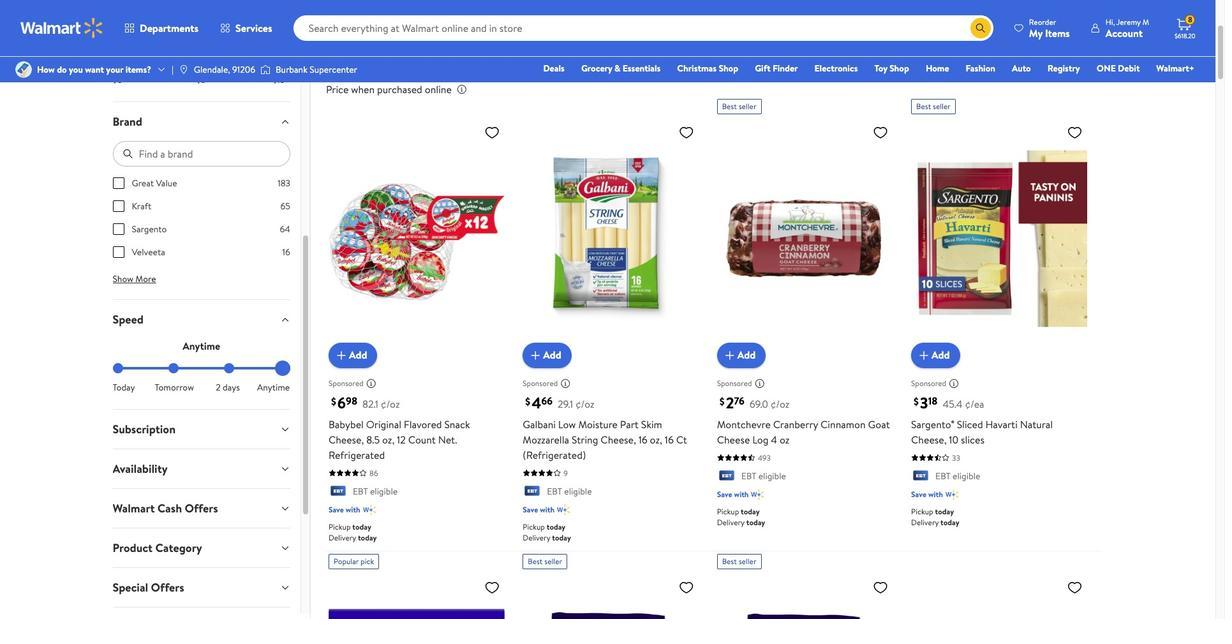 Task type: locate. For each thing, give the bounding box(es) containing it.
walmart plus image
[[752, 488, 764, 501], [946, 488, 959, 501]]

2 $ from the left
[[526, 394, 531, 409]]

4 inside $ 2 76 69.0 ¢/oz montchevre cranberry cinnamon goat cheese log 4 oz
[[771, 433, 778, 447]]

1 horizontal spatial 2
[[726, 392, 734, 413]]

add button up 76 at right
[[717, 343, 766, 368]]

add to cart image
[[334, 348, 349, 363], [722, 348, 738, 363], [917, 348, 932, 363]]

ebt eligible for 6
[[353, 485, 398, 498]]

$ left the '66'
[[526, 394, 531, 409]]

price
[[326, 82, 349, 96]]

cheese inside the cottage & ricotta cheese
[[512, 15, 545, 29]]

2 horizontal spatial ebt image
[[912, 470, 931, 483]]

1 cheese, from the left
[[329, 433, 364, 447]]

do
[[57, 63, 67, 76]]

you
[[69, 63, 83, 76]]

ad disclaimer and feedback for ingridsponsoredproducts image up the 82.1
[[366, 378, 377, 389]]

shredded cheese
[[278, 0, 320, 19]]

cheese inside shredded cheese
[[283, 5, 316, 19]]

ebt image
[[912, 470, 931, 483], [329, 486, 348, 499], [523, 486, 542, 499]]

2 add to cart image from the left
[[722, 348, 738, 363]]

kraft
[[132, 200, 151, 213]]

& for cube & string cheese
[[615, 0, 622, 9]]

$ for 6
[[331, 394, 336, 409]]

eligible down 86
[[370, 485, 398, 498]]

$ inside $ 3 18 45.4 ¢/ea sargento® sliced havarti natural cheese, 10 slices
[[914, 394, 919, 409]]

walmart plus image down '9'
[[557, 504, 570, 516]]

1 ¢/oz from the left
[[381, 397, 400, 411]]

& for grocery & essentials
[[615, 62, 621, 75]]

oz, left 12
[[382, 433, 395, 447]]

galbani low moisture part skim mozzarella string cheese, 16 oz, 16 ct (refrigerated) image
[[523, 119, 699, 358]]

& inside crumbled & parm cheese
[[932, 0, 938, 9]]

ebt eligible
[[742, 470, 786, 482], [936, 470, 981, 482], [353, 485, 398, 498], [547, 485, 592, 498]]

brand tab
[[102, 102, 301, 141]]

eligible for 2
[[759, 470, 786, 482]]

ebt eligible down '9'
[[547, 485, 592, 498]]

¢/oz right 69.0
[[771, 397, 790, 411]]

2 walmart plus image from the left
[[946, 488, 959, 501]]

2 horizontal spatial add to cart image
[[917, 348, 932, 363]]

2 inside how fast do you want your order? option group
[[216, 381, 221, 394]]

cheese, down part at bottom right
[[601, 433, 636, 447]]

tab
[[102, 608, 301, 619]]

65
[[281, 200, 290, 213]]

value
[[156, 177, 177, 190]]

sliced up slices
[[957, 417, 984, 431]]

add to cart image for 3
[[917, 348, 932, 363]]

great value finely shredded colby jack cheese, 8 oz image
[[523, 575, 699, 619]]

493
[[758, 452, 771, 463]]

0 vertical spatial dairy
[[1042, 0, 1066, 9]]

add button up "98"
[[329, 343, 378, 368]]

eligible down 493
[[759, 470, 786, 482]]

eligible down 33
[[953, 470, 981, 482]]

cheese,
[[329, 433, 364, 447], [601, 433, 636, 447], [912, 433, 947, 447]]

1 vertical spatial 4
[[771, 433, 778, 447]]

¢/oz inside $ 6 98 82.1 ¢/oz babybel original flavored snack cheese, 8.5 oz, 12 count net. refrigerated
[[381, 397, 400, 411]]

2 left days
[[216, 381, 221, 394]]

add to favorites list, sargento® sliced havarti natural cheese, 10 slices image
[[1068, 125, 1083, 141]]

sliced up in
[[363, 0, 389, 9]]

pickup for 6
[[329, 522, 351, 532]]

registry
[[1048, 62, 1081, 75]]

2 oz, from the left
[[650, 433, 663, 447]]

add to cart image up 18
[[917, 348, 932, 363]]

one debit
[[1097, 62, 1140, 75]]

to
[[998, 0, 1008, 9]]

glendale, 91206
[[194, 63, 255, 76]]

0 horizontal spatial ad disclaimer and feedback for ingridsponsoredproducts image
[[366, 378, 377, 389]]

cheese, inside $ 6 98 82.1 ¢/oz babybel original flavored snack cheese, 8.5 oz, 12 count net. refrigerated
[[329, 433, 364, 447]]

walmart+
[[1157, 62, 1195, 75]]

3 add to cart image from the left
[[917, 348, 932, 363]]

ad disclaimer and feedback for ingridsponsoredproducts image up 29.1
[[561, 378, 571, 389]]

speed button
[[102, 300, 301, 339]]

walmart plus image for 2
[[752, 488, 764, 501]]

1 horizontal spatial oz,
[[650, 433, 663, 447]]

dairy right in
[[383, 56, 413, 73]]

cube & string cheese
[[589, 0, 622, 29]]

1 ad disclaimer and feedback for ingridsponsoredproducts image from the left
[[366, 378, 377, 389]]

$ inside $ 6 98 82.1 ¢/oz babybel original flavored snack cheese, 8.5 oz, 12 count net. refrigerated
[[331, 394, 336, 409]]

shop inside christmas shop link
[[719, 62, 739, 75]]

Today radio
[[113, 363, 123, 373]]

sargento
[[132, 223, 167, 236]]

 image for glendale, 91206
[[179, 64, 189, 75]]

sponsored up 76 at right
[[717, 378, 752, 389]]

1 shop from the left
[[719, 62, 739, 75]]

great value finely shredded low-moisture part-skim mozzarella cheese, 8 oz image
[[717, 575, 894, 619]]

4 left oz
[[771, 433, 778, 447]]

1 horizontal spatial ad disclaimer and feedback for ingridsponsoredproducts image
[[949, 378, 960, 389]]

deli
[[812, 0, 830, 9]]

ebt image for 3
[[912, 470, 931, 483]]

0 horizontal spatial walmart plus image
[[752, 488, 764, 501]]

$8
[[196, 73, 206, 86]]

pickup today delivery today
[[717, 506, 766, 528], [912, 506, 960, 528], [329, 522, 377, 543], [523, 522, 571, 543]]

9
[[564, 468, 568, 479]]

cream cheese & spreads
[[431, 0, 473, 29]]

3 add button from the left
[[717, 343, 766, 368]]

pickup today delivery today up popular pick
[[329, 522, 377, 543]]

subscription button
[[102, 410, 301, 449]]

ebt
[[742, 470, 757, 482], [936, 470, 951, 482], [353, 485, 368, 498], [547, 485, 562, 498]]

walmart plus image for 3
[[946, 488, 959, 501]]

add button up 18
[[912, 343, 961, 368]]

ebt image for 6
[[329, 486, 348, 499]]

1 $ from the left
[[331, 394, 336, 409]]

& inside the cottage & ricotta cheese
[[545, 0, 552, 9]]

0 horizontal spatial shop
[[719, 62, 739, 75]]

0 horizontal spatial ad disclaimer and feedback for ingridsponsoredproducts image
[[561, 378, 571, 389]]

1 horizontal spatial add to cart image
[[722, 348, 738, 363]]

0 horizontal spatial ¢/oz
[[381, 397, 400, 411]]

save for 6
[[329, 504, 344, 515]]

ad disclaimer and feedback for ingridsponsoredproducts image up 69.0
[[755, 378, 765, 389]]

anytime up how fast do you want your order? option group
[[183, 339, 220, 353]]

1 horizontal spatial cheese,
[[601, 433, 636, 447]]

0 vertical spatial offers
[[185, 500, 218, 516]]

ebt image down the sargento®
[[912, 470, 931, 483]]

8 $618.20
[[1175, 14, 1196, 40]]

2 add from the left
[[543, 348, 562, 362]]

16 down 64
[[283, 246, 290, 259]]

&
[[545, 0, 552, 9], [615, 0, 622, 9], [932, 0, 938, 9], [467, 5, 473, 19], [416, 56, 425, 73], [615, 62, 621, 75]]

legal information image
[[457, 84, 467, 95]]

gift finder link
[[750, 61, 804, 75]]

$ inside the $ 4 66 29.1 ¢/oz galbani low moisture part skim mozzarella string cheese, 16 oz, 16 ct (refrigerated)
[[526, 394, 531, 409]]

1 horizontal spatial walmart plus image
[[946, 488, 959, 501]]

special offers button
[[102, 568, 301, 607]]

cheese making kit
[[1118, 0, 1165, 19]]

reorder my items
[[1030, 16, 1070, 40]]

& right 'cube'
[[615, 0, 622, 9]]

& inside grocery & essentials link
[[615, 62, 621, 75]]

pickup
[[717, 506, 739, 517], [912, 506, 934, 517], [329, 522, 351, 532], [523, 522, 545, 532]]

walmart plus image down 493
[[752, 488, 764, 501]]

add to favorites list, great value finely shredded colby jack cheese, 8 oz image
[[679, 580, 694, 596]]

eligible down '9'
[[565, 485, 592, 498]]

cheese inside cheese making kit
[[1125, 0, 1158, 9]]

one
[[1097, 62, 1116, 75]]

2 horizontal spatial sliced
[[957, 417, 984, 431]]

16 left "ct"
[[665, 433, 674, 447]]

cheese inside crumbled & parm cheese
[[908, 5, 941, 19]]

ct
[[676, 433, 687, 447]]

2 shop from the left
[[890, 62, 910, 75]]

$ left '3'
[[914, 394, 919, 409]]

shop right toy
[[890, 62, 910, 75]]

1 horizontal spatial offers
[[185, 500, 218, 516]]

mozzarella
[[523, 433, 569, 447]]

add to cart image up 76 at right
[[722, 348, 738, 363]]

3 add from the left
[[738, 348, 756, 362]]

1 oz, from the left
[[382, 433, 395, 447]]

walmart plus image down 86
[[363, 504, 376, 516]]

tomorrow
[[155, 381, 194, 394]]

 image
[[15, 61, 32, 78], [260, 63, 271, 76], [179, 64, 189, 75]]

online
[[425, 82, 452, 96]]

departments button
[[114, 13, 209, 43]]

ready
[[969, 0, 996, 9]]

shop right christmas
[[719, 62, 739, 75]]

1 sponsored from the left
[[329, 378, 364, 389]]

0 horizontal spatial offers
[[151, 580, 184, 596]]

& right grocery
[[615, 62, 621, 75]]

cheese, down babybel
[[329, 433, 364, 447]]

0 horizontal spatial dairy
[[383, 56, 413, 73]]

subscription
[[113, 421, 176, 437]]

 image left $15+
[[260, 63, 271, 76]]

1 add button from the left
[[329, 343, 378, 368]]

ebt eligible for 4
[[547, 485, 592, 498]]

ad disclaimer and feedback for ingridsponsoredproducts image up 45.4
[[949, 378, 960, 389]]

add button
[[329, 343, 378, 368], [523, 343, 572, 368], [717, 343, 766, 368], [912, 343, 961, 368]]

2 add button from the left
[[523, 343, 572, 368]]

$
[[331, 394, 336, 409], [526, 394, 531, 409], [720, 394, 725, 409], [914, 394, 919, 409]]

popular pick
[[334, 556, 374, 567]]

3 ¢/oz from the left
[[771, 397, 790, 411]]

dairy up reorder on the top right
[[1042, 0, 1066, 9]]

ebt eligible down 493
[[742, 470, 786, 482]]

 image left 'how'
[[15, 61, 32, 78]]

45.4
[[943, 397, 963, 411]]

0 horizontal spatial walmart plus image
[[363, 504, 376, 516]]

cheese, inside the $ 4 66 29.1 ¢/oz galbani low moisture part skim mozzarella string cheese, 16 oz, 16 ct (refrigerated)
[[601, 433, 636, 447]]

anytime
[[183, 339, 220, 353], [257, 381, 290, 394]]

anytime down anytime option at the bottom left
[[257, 381, 290, 394]]

0 horizontal spatial cheese,
[[329, 433, 364, 447]]

0 vertical spatial string
[[592, 5, 619, 19]]

ebt eligible down 86
[[353, 485, 398, 498]]

subscription tab
[[102, 410, 301, 449]]

1 horizontal spatial walmart plus image
[[557, 504, 570, 516]]

& inside cube & string cheese
[[615, 0, 622, 9]]

2 horizontal spatial ¢/oz
[[771, 397, 790, 411]]

walmart
[[113, 500, 155, 516]]

with for 3
[[929, 489, 943, 500]]

1 horizontal spatial 4
[[771, 433, 778, 447]]

0 horizontal spatial ebt image
[[329, 486, 348, 499]]

None radio
[[224, 363, 235, 373]]

1 vertical spatial offers
[[151, 580, 184, 596]]

16
[[283, 246, 290, 259], [639, 433, 648, 447], [665, 433, 674, 447]]

0 horizontal spatial 4
[[532, 392, 542, 413]]

sliced inside sliced cheese
[[363, 0, 389, 9]]

ebt image down (refrigerated)
[[523, 486, 542, 499]]

shop for toy shop
[[890, 62, 910, 75]]

ebt down refrigerated
[[353, 485, 368, 498]]

availability tab
[[102, 449, 301, 488]]

oz
[[780, 433, 790, 447]]

¢/oz right the 82.1
[[381, 397, 400, 411]]

today
[[741, 506, 760, 517], [936, 506, 954, 517], [747, 517, 766, 528], [941, 517, 960, 528], [353, 522, 372, 532], [547, 522, 566, 532], [358, 532, 377, 543], [552, 532, 571, 543]]

1 horizontal spatial  image
[[179, 64, 189, 75]]

add for babybel original flavored snack cheese, 8.5 oz, 12 count net. refrigerated image
[[349, 348, 367, 362]]

3 cheese, from the left
[[912, 433, 947, 447]]

$ for 3
[[914, 394, 919, 409]]

4 inside the $ 4 66 29.1 ¢/oz galbani low moisture part skim mozzarella string cheese, 16 oz, 16 ct (refrigerated)
[[532, 392, 542, 413]]

4 up galbani
[[532, 392, 542, 413]]

add up 76 at right
[[738, 348, 756, 362]]

delivery for 6
[[329, 532, 356, 543]]

$ inside $ 2 76 69.0 ¢/oz montchevre cranberry cinnamon goat cheese log 4 oz
[[720, 394, 725, 409]]

2 horizontal spatial  image
[[260, 63, 271, 76]]

1 horizontal spatial ¢/oz
[[576, 397, 595, 411]]

4 add from the left
[[932, 348, 950, 362]]

66
[[542, 394, 553, 408]]

¢/oz right 29.1
[[576, 397, 595, 411]]

category
[[155, 540, 202, 556]]

None checkbox
[[113, 177, 124, 189], [113, 200, 124, 212], [113, 246, 124, 258], [113, 177, 124, 189], [113, 200, 124, 212], [113, 246, 124, 258]]

¢/oz inside $ 2 76 69.0 ¢/oz montchevre cranberry cinnamon goat cheese log 4 oz
[[771, 397, 790, 411]]

1 horizontal spatial ebt image
[[523, 486, 542, 499]]

offers right special
[[151, 580, 184, 596]]

with for 6
[[346, 504, 361, 515]]

add up "98"
[[349, 348, 367, 362]]

moisture
[[579, 417, 618, 431]]

walmart image
[[20, 18, 103, 38]]

2 ¢/oz from the left
[[576, 397, 595, 411]]

(1000+)
[[457, 58, 492, 72]]

0 horizontal spatial anytime
[[183, 339, 220, 353]]

2 horizontal spatial cheese,
[[912, 433, 947, 447]]

ebt image
[[717, 470, 736, 483]]

& left eggs
[[416, 56, 425, 73]]

& right the crumbled
[[932, 0, 938, 9]]

add to favorites list, galbani low moisture part skim mozzarella string cheese, 16 oz, 16 ct (refrigerated) image
[[679, 125, 694, 141]]

ebt down (refrigerated)
[[547, 485, 562, 498]]

$ for 2
[[720, 394, 725, 409]]

seller
[[739, 101, 757, 112], [933, 101, 951, 112], [545, 556, 563, 567], [739, 556, 757, 567]]

specialty
[[739, 0, 779, 9]]

fashion link
[[961, 61, 1002, 75]]

sliced right the deli
[[832, 0, 858, 9]]

pick
[[361, 556, 374, 567]]

 image for burbank supercenter
[[260, 63, 271, 76]]

add button for galbani low moisture part skim mozzarella string cheese, 16 oz, 16 ct (refrigerated) image
[[523, 343, 572, 368]]

12
[[397, 433, 406, 447]]

cheese, down the sargento®
[[912, 433, 947, 447]]

pickup today delivery today down '9'
[[523, 522, 571, 543]]

walmart+ link
[[1151, 61, 1201, 75]]

kraft singles american cheese slices, 24 ct pk image
[[329, 575, 505, 619]]

specialty cheese
[[739, 0, 779, 19]]

add up 18
[[932, 348, 950, 362]]

ebt right ebt icon
[[742, 470, 757, 482]]

delivery
[[717, 517, 745, 528], [912, 517, 939, 528], [329, 532, 356, 543], [523, 532, 551, 543]]

& right cottage
[[545, 0, 552, 9]]

0 horizontal spatial 2
[[216, 381, 221, 394]]

cheese inside dairy free cheese
[[1049, 5, 1082, 19]]

refrigerated
[[329, 448, 385, 462]]

add button for "sargento® sliced havarti natural cheese, 10 slices" image
[[912, 343, 961, 368]]

3 $ from the left
[[720, 394, 725, 409]]

1 walmart plus image from the left
[[363, 504, 376, 516]]

cheese, inside $ 3 18 45.4 ¢/ea sargento® sliced havarti natural cheese, 10 slices
[[912, 433, 947, 447]]

4 add button from the left
[[912, 343, 961, 368]]

pickup for 4
[[523, 522, 545, 532]]

1 horizontal spatial ad disclaimer and feedback for ingridsponsoredproducts image
[[755, 378, 765, 389]]

2 ad disclaimer and feedback for ingridsponsoredproducts image from the left
[[949, 378, 960, 389]]

& inside cream cheese & spreads
[[467, 5, 473, 19]]

0 horizontal spatial sliced
[[363, 0, 389, 9]]

ad disclaimer and feedback for ingridsponsoredproducts image
[[561, 378, 571, 389], [949, 378, 960, 389]]

ebt image down refrigerated
[[329, 486, 348, 499]]

1 horizontal spatial sliced
[[832, 0, 858, 9]]

¢/oz inside the $ 4 66 29.1 ¢/oz galbani low moisture part skim mozzarella string cheese, 16 oz, 16 ct (refrigerated)
[[576, 397, 595, 411]]

& for cottage & ricotta cheese
[[545, 0, 552, 9]]

0 horizontal spatial oz,
[[382, 433, 395, 447]]

today
[[113, 381, 135, 394]]

ready to melt cheese link
[[955, 0, 1022, 20]]

1 add from the left
[[349, 348, 367, 362]]

1 horizontal spatial 16
[[639, 433, 648, 447]]

ebt down 10
[[936, 470, 951, 482]]

sliced inside deli sliced cheese
[[832, 0, 858, 9]]

$ left 6
[[331, 394, 336, 409]]

how fast do you want your order? option group
[[113, 363, 290, 394]]

1 horizontal spatial dairy
[[1042, 0, 1066, 9]]

Find a brand search field
[[113, 141, 290, 167]]

pickup for 3
[[912, 506, 934, 517]]

add button for babybel original flavored snack cheese, 8.5 oz, 12 count net. refrigerated image
[[329, 343, 378, 368]]

sliced inside $ 3 18 45.4 ¢/ea sargento® sliced havarti natural cheese, 10 slices
[[957, 417, 984, 431]]

0 vertical spatial 4
[[532, 392, 542, 413]]

cottage
[[506, 0, 542, 9]]

special offers tab
[[102, 568, 301, 607]]

8.5
[[367, 433, 380, 447]]

4 $ from the left
[[914, 394, 919, 409]]

1 horizontal spatial anytime
[[257, 381, 290, 394]]

pickup today delivery today down 33
[[912, 506, 960, 528]]

add up the '66'
[[543, 348, 562, 362]]

ebt for 3
[[936, 470, 951, 482]]

oz, down skim
[[650, 433, 663, 447]]

ad disclaimer and feedback for ingridsponsoredproducts image
[[366, 378, 377, 389], [755, 378, 765, 389]]

walmart plus image
[[363, 504, 376, 516], [557, 504, 570, 516]]

add to cart image up "98"
[[334, 348, 349, 363]]

2 walmart plus image from the left
[[557, 504, 570, 516]]

pickup today delivery today for 2
[[717, 506, 766, 528]]

add button up the '66'
[[523, 343, 572, 368]]

great value singles american pasteurized prepared cheese product, 16 oz, 24 count image
[[912, 575, 1088, 619]]

delivery for 4
[[523, 532, 551, 543]]

 image right |
[[179, 64, 189, 75]]

with for 4
[[540, 504, 555, 515]]

$618.20
[[1175, 31, 1196, 40]]

1 vertical spatial anytime
[[257, 381, 290, 394]]

82.1
[[363, 397, 379, 411]]

add button for montchevre cranberry cinnamon goat cheese log 4 oz image
[[717, 343, 766, 368]]

with for 2
[[735, 489, 749, 500]]

1 horizontal spatial shop
[[890, 62, 910, 75]]

montchevre
[[717, 417, 771, 431]]

shop
[[719, 62, 739, 75], [890, 62, 910, 75]]

ebt for 4
[[547, 485, 562, 498]]

¢/oz for 6
[[381, 397, 400, 411]]

offers right cash
[[185, 500, 218, 516]]

ebt eligible down 33
[[936, 470, 981, 482]]

sponsored up the '66'
[[523, 378, 558, 389]]

ebt image for 4
[[523, 486, 542, 499]]

0 horizontal spatial add to cart image
[[334, 348, 349, 363]]

pickup today delivery today for 4
[[523, 522, 571, 543]]

16 down skim
[[639, 433, 648, 447]]

pickup today delivery today down ebt icon
[[717, 506, 766, 528]]

shop inside "toy shop" "link"
[[890, 62, 910, 75]]

shop for christmas shop
[[719, 62, 739, 75]]

2 up montchevre
[[726, 392, 734, 413]]

0 horizontal spatial  image
[[15, 61, 32, 78]]

$ 4 66 29.1 ¢/oz galbani low moisture part skim mozzarella string cheese, 16 oz, 16 ct (refrigerated)
[[523, 392, 687, 462]]

anytime inside how fast do you want your order? option group
[[257, 381, 290, 394]]

& up (1000+)
[[467, 5, 473, 19]]

0 horizontal spatial 16
[[283, 246, 290, 259]]

2 ad disclaimer and feedback for ingridsponsoredproducts image from the left
[[755, 378, 765, 389]]

1 vertical spatial string
[[572, 433, 598, 447]]

free
[[1068, 0, 1088, 9]]

save with for 2
[[717, 489, 749, 500]]

None range field
[[113, 367, 290, 370]]

2 cheese, from the left
[[601, 433, 636, 447]]

None checkbox
[[113, 223, 124, 235]]

add to favorites list, great value singles american pasteurized prepared cheese product, 16 oz, 24 count image
[[1068, 580, 1083, 596]]

services
[[236, 21, 272, 35]]

walmart plus image down 33
[[946, 488, 959, 501]]

registry link
[[1042, 61, 1086, 75]]

sponsored up 18
[[912, 378, 947, 389]]

string
[[592, 5, 619, 19], [572, 433, 598, 447]]

$ left 76 at right
[[720, 394, 725, 409]]

sponsored up "98"
[[329, 378, 364, 389]]

1 walmart plus image from the left
[[752, 488, 764, 501]]



Task type: describe. For each thing, give the bounding box(es) containing it.
home
[[926, 62, 950, 75]]

log
[[753, 433, 769, 447]]

eggs
[[428, 56, 454, 73]]

brand button
[[102, 102, 301, 141]]

ebt for 6
[[353, 485, 368, 498]]

essentials
[[623, 62, 661, 75]]

add to cart image
[[528, 348, 543, 363]]

speed tab
[[102, 300, 301, 339]]

one debit link
[[1091, 61, 1146, 75]]

offers inside dropdown button
[[151, 580, 184, 596]]

price when purchased online
[[326, 82, 452, 96]]

add to favorites list, babybel original flavored snack cheese, 8.5 oz, 12 count net. refrigerated image
[[485, 125, 500, 141]]

 image for how do you want your items?
[[15, 61, 32, 78]]

2 inside $ 2 76 69.0 ¢/oz montchevre cranberry cinnamon goat cheese log 4 oz
[[726, 392, 734, 413]]

4 sponsored from the left
[[912, 378, 947, 389]]

¢/oz for 4
[[576, 397, 595, 411]]

string inside the $ 4 66 29.1 ¢/oz galbani low moisture part skim mozzarella string cheese, 16 oz, 16 ct (refrigerated)
[[572, 433, 598, 447]]

add to favorites list, kraft singles american cheese slices, 24 ct pk image
[[485, 580, 500, 596]]

oz, inside $ 6 98 82.1 ¢/oz babybel original flavored snack cheese, 8.5 oz, 12 count net. refrigerated
[[382, 433, 395, 447]]

spreads
[[435, 15, 470, 29]]

grocery
[[581, 62, 613, 75]]

babybel original flavored snack cheese, 8.5 oz, 12 count net. refrigerated image
[[329, 119, 505, 358]]

ricotta
[[513, 5, 545, 19]]

2 horizontal spatial 16
[[665, 433, 674, 447]]

add to favorites list, great value finely shredded low-moisture part-skim mozzarella cheese, 8 oz image
[[873, 580, 889, 596]]

eligible for 4
[[565, 485, 592, 498]]

delivery for 3
[[912, 517, 939, 528]]

91206
[[232, 63, 255, 76]]

cheese inside ready to melt cheese
[[983, 5, 1016, 19]]

hi,
[[1106, 16, 1115, 27]]

¢/oz for 2
[[771, 397, 790, 411]]

$ for 4
[[526, 394, 531, 409]]

christmas shop
[[678, 62, 739, 75]]

3 sponsored from the left
[[717, 378, 752, 389]]

christmas
[[678, 62, 717, 75]]

great
[[132, 177, 154, 190]]

none radio inside how fast do you want your order? option group
[[224, 363, 235, 373]]

add to favorites list, montchevre cranberry cinnamon goat cheese log 4 oz image
[[873, 125, 889, 141]]

walmart cash offers
[[113, 500, 218, 516]]

walmart plus image for 6
[[363, 504, 376, 516]]

sliced cheese
[[359, 0, 392, 19]]

debit
[[1119, 62, 1140, 75]]

ebt eligible for 2
[[742, 470, 786, 482]]

crumbled & parm cheese
[[883, 0, 941, 19]]

grocery & essentials
[[581, 62, 661, 75]]

dairy inside dairy free cheese
[[1042, 0, 1066, 9]]

product category tab
[[102, 529, 301, 568]]

cream cheese & spreads link
[[419, 0, 485, 30]]

33
[[953, 452, 961, 463]]

0 vertical spatial anytime
[[183, 339, 220, 353]]

cash
[[157, 500, 182, 516]]

eligible for 6
[[370, 485, 398, 498]]

great value
[[132, 177, 177, 190]]

64
[[280, 223, 290, 236]]

how
[[37, 63, 55, 76]]

product category button
[[102, 529, 301, 568]]

add for "sargento® sliced havarti natural cheese, 10 slices" image
[[932, 348, 950, 362]]

183
[[278, 177, 290, 190]]

havarti
[[986, 417, 1018, 431]]

pickup for 2
[[717, 506, 739, 517]]

deals link
[[538, 61, 571, 75]]

$ 2 76 69.0 ¢/oz montchevre cranberry cinnamon goat cheese log 4 oz
[[717, 392, 890, 447]]

Walmart Site-Wide search field
[[293, 15, 994, 41]]

galbani
[[523, 417, 556, 431]]

98
[[346, 394, 358, 408]]

grocery & essentials link
[[576, 61, 667, 75]]

76
[[734, 394, 745, 408]]

walmart cash offers tab
[[102, 489, 301, 528]]

Search search field
[[293, 15, 994, 41]]

save with for 4
[[523, 504, 555, 515]]

crumbled
[[885, 0, 929, 9]]

gift finder
[[755, 62, 798, 75]]

add for montchevre cranberry cinnamon goat cheese log 4 oz image
[[738, 348, 756, 362]]

natural
[[1021, 417, 1053, 431]]

2 sponsored from the left
[[523, 378, 558, 389]]

cottage & ricotta cheese link
[[496, 0, 562, 30]]

Anytime radio
[[280, 363, 290, 373]]

fashion
[[966, 62, 996, 75]]

availability
[[113, 461, 168, 477]]

cranberry
[[774, 417, 819, 431]]

slices
[[961, 433, 985, 447]]

brand group
[[113, 177, 290, 269]]

burbank supercenter
[[276, 63, 358, 76]]

shredded
[[278, 0, 320, 9]]

services button
[[209, 13, 283, 43]]

cheese, for 3
[[912, 433, 947, 447]]

product
[[113, 540, 153, 556]]

snack
[[445, 417, 470, 431]]

your
[[106, 63, 123, 76]]

1 add to cart image from the left
[[334, 348, 349, 363]]

cube & string cheese link
[[572, 0, 639, 30]]

ebt eligible for 3
[[936, 470, 981, 482]]

montchevre cranberry cinnamon goat cheese log 4 oz image
[[717, 119, 894, 358]]

gift
[[755, 62, 771, 75]]

pickup today delivery today for 3
[[912, 506, 960, 528]]

goat
[[869, 417, 890, 431]]

Tomorrow radio
[[169, 363, 179, 373]]

eligible for 3
[[953, 470, 981, 482]]

string inside cube & string cheese
[[592, 5, 619, 19]]

save for 4
[[523, 504, 538, 515]]

save with for 6
[[329, 504, 361, 515]]

sargento® sliced havarti natural cheese, 10 slices image
[[912, 119, 1088, 358]]

pickup today delivery today for 6
[[329, 522, 377, 543]]

$0
[[113, 73, 122, 86]]

1 vertical spatial dairy
[[383, 56, 413, 73]]

flavored
[[404, 417, 442, 431]]

my
[[1030, 26, 1043, 40]]

part
[[620, 417, 639, 431]]

$ 6 98 82.1 ¢/oz babybel original flavored snack cheese, 8.5 oz, 12 count net. refrigerated
[[329, 392, 470, 462]]

original
[[366, 417, 402, 431]]

& for crumbled & parm cheese
[[932, 0, 938, 9]]

29.1
[[558, 397, 573, 411]]

count
[[408, 433, 436, 447]]

cheese inside $ 2 76 69.0 ¢/oz montchevre cranberry cinnamon goat cheese log 4 oz
[[717, 433, 750, 447]]

parm
[[883, 5, 906, 19]]

m
[[1143, 16, 1150, 27]]

departments
[[140, 21, 199, 35]]

add for galbani low moisture part skim mozzarella string cheese, 16 oz, 16 ct (refrigerated) image
[[543, 348, 562, 362]]

none checkbox inside brand group
[[113, 223, 124, 235]]

when
[[351, 82, 375, 96]]

walmart cash offers button
[[102, 489, 301, 528]]

show
[[113, 273, 133, 285]]

cheese inside cream cheese & spreads
[[431, 5, 464, 19]]

oz, inside the $ 4 66 29.1 ¢/oz galbani low moisture part skim mozzarella string cheese, 16 oz, 16 ct (refrigerated)
[[650, 433, 663, 447]]

show more
[[113, 273, 156, 285]]

show more button
[[102, 269, 166, 289]]

save for 3
[[912, 489, 927, 500]]

cheese, for 6
[[329, 433, 364, 447]]

cheese inside deli sliced cheese
[[819, 5, 852, 19]]

add to cart image for 2
[[722, 348, 738, 363]]

walmart plus image for 4
[[557, 504, 570, 516]]

purchased
[[377, 82, 423, 96]]

home link
[[920, 61, 955, 75]]

10
[[950, 433, 959, 447]]

supercenter
[[310, 63, 358, 76]]

cheese in dairy & eggs (1000+)
[[326, 56, 492, 73]]

ebt for 2
[[742, 470, 757, 482]]

search icon image
[[976, 23, 986, 33]]

velveeta
[[132, 246, 165, 259]]

save with for 3
[[912, 489, 943, 500]]

speed
[[113, 312, 144, 327]]

save for 2
[[717, 489, 733, 500]]

auto
[[1012, 62, 1031, 75]]

16 inside brand group
[[283, 246, 290, 259]]

offers inside dropdown button
[[185, 500, 218, 516]]

cheese inside specialty cheese
[[742, 5, 775, 19]]

toy
[[875, 62, 888, 75]]

special
[[113, 580, 148, 596]]

auto link
[[1007, 61, 1037, 75]]

1 ad disclaimer and feedback for ingridsponsoredproducts image from the left
[[561, 378, 571, 389]]

delivery for 2
[[717, 517, 745, 528]]



Task type: vqa. For each thing, say whether or not it's contained in the screenshot.
Truck associated with Pickup Truck
no



